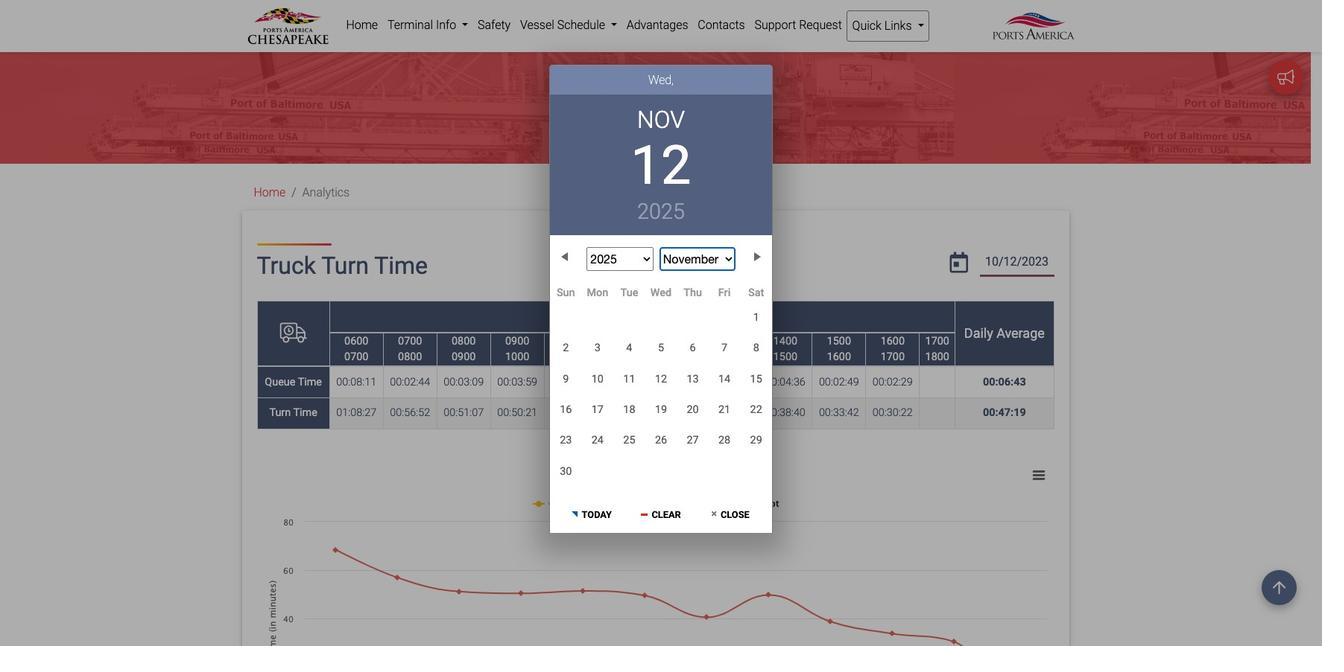 Task type: vqa. For each thing, say whether or not it's contained in the screenshot.


Task type: locate. For each thing, give the bounding box(es) containing it.
home link
[[341, 10, 383, 40], [254, 186, 286, 200]]

1 horizontal spatial 1400
[[773, 335, 797, 348]]

11/28/2025 cell
[[709, 426, 740, 457]]

11/11/2025 cell
[[613, 364, 645, 395]]

8
[[753, 342, 759, 355]]

25
[[623, 435, 635, 447]]

turn right truck
[[321, 252, 369, 281]]

00:16:04
[[604, 376, 645, 389]]

0 horizontal spatial home link
[[254, 186, 286, 200]]

00:04:36
[[765, 376, 806, 389]]

close button
[[696, 497, 765, 530]]

1 horizontal spatial 1000
[[559, 335, 583, 348]]

1500 up the 00:02:49
[[827, 335, 851, 348]]

1 horizontal spatial 1200
[[666, 335, 690, 348]]

15
[[750, 373, 762, 386]]

1300
[[720, 335, 744, 348], [666, 351, 690, 364]]

11
[[623, 373, 635, 386]]

0800 up 00:02:44 on the bottom of page
[[398, 351, 422, 364]]

17
[[592, 404, 604, 417]]

0600
[[344, 335, 368, 348]]

11/9/2025 cell
[[550, 364, 582, 395]]

1300 right 5
[[666, 351, 690, 364]]

turn
[[321, 252, 369, 281], [269, 407, 291, 420]]

0 vertical spatial time
[[374, 252, 428, 281]]

21
[[718, 404, 730, 417]]

0800 0900
[[452, 335, 476, 364]]

close
[[721, 510, 750, 521]]

home
[[346, 18, 378, 32], [254, 186, 286, 200]]

today
[[582, 510, 612, 521]]

1 vertical spatial 1600
[[827, 351, 851, 364]]

22
[[750, 404, 762, 417]]

00:56:52
[[390, 407, 430, 420]]

11/15/2025 cell
[[740, 364, 772, 395]]

0 vertical spatial 1100
[[612, 335, 637, 348]]

0 horizontal spatial turn
[[269, 407, 291, 420]]

1000 up 00:03:59 on the bottom of the page
[[505, 351, 529, 364]]

1 horizontal spatial home link
[[341, 10, 383, 40]]

11/18/2025 cell
[[613, 395, 645, 426]]

11/4/2025 cell
[[613, 333, 645, 364]]

daily
[[964, 326, 993, 341]]

0 horizontal spatial 0900
[[452, 351, 476, 364]]

1400 right 8
[[773, 335, 797, 348]]

1600 up 00:02:29
[[881, 335, 905, 348]]

1500 up 00:04:36
[[773, 351, 797, 364]]

0 horizontal spatial 1400
[[720, 351, 744, 364]]

1 vertical spatial 12
[[655, 373, 667, 386]]

7
[[721, 342, 727, 355]]

0 horizontal spatial 1700
[[881, 351, 905, 364]]

11/12/2025 cell
[[645, 364, 677, 395]]

1 horizontal spatial 1600
[[881, 335, 905, 348]]

1400
[[773, 335, 797, 348], [720, 351, 744, 364]]

turn down queue
[[269, 407, 291, 420]]

00:49:43
[[712, 407, 752, 420]]

1 vertical spatial 1700
[[881, 351, 905, 364]]

None text field
[[980, 250, 1054, 276]]

12 up 2025
[[631, 134, 691, 198]]

1100
[[612, 335, 637, 348], [559, 351, 583, 364]]

12 inside the 11/12/2025 cell
[[655, 373, 667, 386]]

11/5/2025 cell
[[645, 333, 677, 364]]

11/3/2025 cell
[[582, 333, 613, 364]]

1000
[[559, 335, 583, 348], [505, 351, 529, 364]]

0 horizontal spatial 1200
[[612, 351, 637, 364]]

home inside home link
[[346, 18, 378, 32]]

analytics
[[302, 186, 350, 200]]

1 horizontal spatial 0900
[[505, 335, 529, 348]]

0 vertical spatial 1600
[[881, 335, 905, 348]]

0 vertical spatial turn
[[321, 252, 369, 281]]

0 horizontal spatial home
[[254, 186, 286, 200]]

1800
[[925, 351, 949, 364]]

truck turn time
[[257, 252, 428, 281]]

1 horizontal spatial home
[[346, 18, 378, 32]]

time
[[374, 252, 428, 281], [298, 376, 322, 389], [293, 407, 317, 420]]

grid containing sun
[[550, 286, 772, 487]]

2 vertical spatial time
[[293, 407, 317, 420]]

1 vertical spatial home
[[254, 186, 286, 200]]

1200 right 5
[[666, 335, 690, 348]]

0 vertical spatial 1500
[[827, 335, 851, 348]]

1700 1800
[[925, 335, 949, 364]]

1300 left 8
[[720, 335, 744, 348]]

00:03:09
[[444, 376, 484, 389]]

11/13/2025 cell
[[677, 364, 709, 395]]

11/20/2025 cell
[[677, 395, 709, 426]]

1 vertical spatial 0700
[[344, 351, 368, 364]]

00:02:44
[[390, 376, 430, 389]]

today button
[[557, 497, 626, 530]]

1 vertical spatial 1500
[[773, 351, 797, 364]]

1000 1100
[[559, 335, 583, 364]]

1700 up 1800
[[925, 335, 949, 348]]

30
[[560, 465, 572, 478]]

0900 up 00:03:59 on the bottom of the page
[[505, 335, 529, 348]]

11/6/2025 cell
[[677, 333, 709, 364]]

1500
[[827, 335, 851, 348], [773, 351, 797, 364]]

1100 up the 9
[[559, 351, 583, 364]]

calendar day image
[[950, 253, 968, 274]]

1 vertical spatial time
[[298, 376, 322, 389]]

0 horizontal spatial 1000
[[505, 351, 529, 364]]

10
[[592, 373, 604, 386]]

12 down 11/5/2025 cell
[[655, 373, 667, 386]]

1400 up the 14
[[720, 351, 744, 364]]

11/21/2025 cell
[[709, 395, 740, 426]]

26
[[655, 435, 667, 447]]

sun
[[557, 287, 575, 300]]

advantages
[[627, 18, 688, 32]]

0700 0800
[[398, 335, 422, 364]]

1 horizontal spatial 0700
[[398, 335, 422, 348]]

5
[[658, 342, 664, 355]]

00:02:49
[[819, 376, 859, 389]]

0900 1000
[[505, 335, 529, 364]]

0 vertical spatial 1000
[[559, 335, 583, 348]]

time for 00:08:11
[[298, 376, 322, 389]]

0 vertical spatial 1400
[[773, 335, 797, 348]]

0 horizontal spatial 1500
[[773, 351, 797, 364]]

0 vertical spatial 1200
[[666, 335, 690, 348]]

1 vertical spatial 0800
[[398, 351, 422, 364]]

1 vertical spatial 1100
[[559, 351, 583, 364]]

1 vertical spatial 1000
[[505, 351, 529, 364]]

11/25/2025 cell
[[613, 426, 645, 457]]

1 horizontal spatial 1700
[[925, 335, 949, 348]]

11/27/2025 cell
[[677, 426, 709, 457]]

1600
[[881, 335, 905, 348], [827, 351, 851, 364]]

1600 1700
[[881, 335, 905, 364]]

4
[[626, 342, 632, 355]]

0700 up 00:02:44 on the bottom of page
[[398, 335, 422, 348]]

0700
[[398, 335, 422, 348], [344, 351, 368, 364]]

1700
[[925, 335, 949, 348], [881, 351, 905, 364]]

00:11:13
[[658, 376, 698, 389]]

0 vertical spatial 0700
[[398, 335, 422, 348]]

0900 up 00:03:09
[[452, 351, 476, 364]]

2
[[563, 342, 569, 355]]

1 horizontal spatial 1300
[[720, 335, 744, 348]]

11/23/2025 cell
[[550, 426, 582, 457]]

0 vertical spatial home link
[[341, 10, 383, 40]]

1700 up 00:02:29
[[881, 351, 905, 364]]

0800
[[452, 335, 476, 348], [398, 351, 422, 364]]

0 vertical spatial 0800
[[452, 335, 476, 348]]

0800 up 00:03:09
[[452, 335, 476, 348]]

grid
[[550, 286, 772, 487]]

12
[[631, 134, 691, 198], [655, 373, 667, 386]]

0 horizontal spatial 1600
[[827, 351, 851, 364]]

1200 up 11
[[612, 351, 637, 364]]

00:06:43
[[983, 376, 1026, 389]]

1100 right 3
[[612, 335, 637, 348]]

0 horizontal spatial 0700
[[344, 351, 368, 364]]

11/30/2025 cell
[[550, 457, 582, 487]]

1600 up the 00:02:49
[[827, 351, 851, 364]]

1 horizontal spatial 0800
[[452, 335, 476, 348]]

wed
[[650, 287, 672, 300]]

0700 down 0600
[[344, 351, 368, 364]]

1000 left 3
[[559, 335, 583, 348]]

0900
[[505, 335, 529, 348], [452, 351, 476, 364]]

0 vertical spatial home
[[346, 18, 378, 32]]

0600 0700
[[344, 335, 368, 364]]

clear
[[652, 510, 681, 521]]

1200
[[666, 335, 690, 348], [612, 351, 637, 364]]

1 vertical spatial 1300
[[666, 351, 690, 364]]

1300 1400
[[720, 335, 744, 364]]



Task type: describe. For each thing, give the bounding box(es) containing it.
0 vertical spatial 0900
[[505, 335, 529, 348]]

11/16/2025 cell
[[550, 395, 582, 426]]

00:02:29
[[873, 376, 913, 389]]

safety
[[478, 18, 511, 32]]

1 horizontal spatial 1500
[[827, 335, 851, 348]]

0 horizontal spatial 0800
[[398, 351, 422, 364]]

truck
[[257, 252, 316, 281]]

sat
[[748, 287, 764, 300]]

support
[[755, 18, 796, 32]]

advantages link
[[622, 10, 693, 40]]

support request
[[755, 18, 842, 32]]

0 horizontal spatial 1300
[[666, 351, 690, 364]]

1 vertical spatial home link
[[254, 186, 286, 200]]

00:03:59
[[497, 376, 537, 389]]

27
[[687, 435, 699, 447]]

20
[[687, 404, 699, 417]]

11/7/2025 cell
[[709, 333, 740, 364]]

1 vertical spatial 0900
[[452, 351, 476, 364]]

0 horizontal spatial 1100
[[559, 351, 583, 364]]

00:33:42
[[819, 407, 859, 420]]

00:50:21
[[497, 407, 537, 420]]

1100 1200
[[612, 335, 637, 364]]

00:51:22
[[551, 407, 591, 420]]

11/2/2025 cell
[[550, 333, 582, 364]]

00:51:07
[[444, 407, 484, 420]]

01:08:27
[[336, 407, 377, 420]]

request
[[799, 18, 842, 32]]

11/1/2025 cell
[[740, 303, 772, 333]]

00:49:26
[[604, 407, 645, 420]]

thu
[[684, 287, 702, 300]]

queue
[[265, 376, 295, 389]]

support request link
[[750, 10, 847, 40]]

turn time
[[269, 407, 317, 420]]

nov
[[637, 106, 685, 134]]

clear button
[[627, 497, 695, 530]]

24
[[592, 435, 604, 447]]

0 vertical spatial 1700
[[925, 335, 949, 348]]

13
[[687, 373, 699, 386]]

wed,
[[648, 73, 674, 87]]

11/24/2025 cell
[[582, 426, 613, 457]]

00:38:40
[[765, 407, 806, 420]]

fri
[[718, 287, 731, 300]]

0 vertical spatial 12
[[631, 134, 691, 198]]

11/22/2025 cell
[[740, 395, 772, 426]]

1 vertical spatial 1400
[[720, 351, 744, 364]]

nov 12 2025
[[631, 106, 691, 224]]

3
[[595, 342, 601, 355]]

11/14/2025 cell
[[709, 364, 740, 395]]

11/8/2025 cell
[[740, 333, 772, 364]]

0 vertical spatial 1300
[[720, 335, 744, 348]]

daily average
[[964, 326, 1045, 341]]

00:09:54
[[551, 376, 591, 389]]

14
[[718, 373, 730, 386]]

28
[[718, 435, 730, 447]]

tue
[[620, 287, 638, 300]]

11/26/2025 cell
[[645, 426, 677, 457]]

11/29/2025 cell
[[740, 426, 772, 457]]

00:08:42
[[712, 376, 752, 389]]

1400 1500
[[773, 335, 797, 364]]

1500 1600
[[827, 335, 851, 364]]

queue time
[[265, 376, 322, 389]]

average
[[997, 326, 1045, 341]]

00:40:28
[[658, 407, 698, 420]]

1 vertical spatial turn
[[269, 407, 291, 420]]

00:47:19
[[983, 407, 1026, 420]]

home for top home link
[[346, 18, 378, 32]]

2025
[[637, 199, 685, 224]]

go to top image
[[1262, 571, 1297, 606]]

29
[[750, 435, 762, 447]]

18
[[623, 404, 635, 417]]

1 horizontal spatial turn
[[321, 252, 369, 281]]

1
[[753, 312, 759, 324]]

11/19/2025 cell
[[645, 395, 677, 426]]

00:08:11
[[336, 376, 377, 389]]

11/17/2025 cell
[[582, 395, 613, 426]]

6
[[690, 342, 696, 355]]

contacts
[[698, 18, 745, 32]]

mon
[[587, 287, 608, 300]]

time for 01:08:27
[[293, 407, 317, 420]]

home for bottom home link
[[254, 186, 286, 200]]

1200 1300
[[666, 335, 690, 364]]

safety link
[[473, 10, 515, 40]]

11/10/2025 cell
[[582, 364, 613, 395]]

9
[[563, 373, 569, 386]]

1 horizontal spatial 1100
[[612, 335, 637, 348]]

00:30:22
[[873, 407, 913, 420]]

16
[[560, 404, 572, 417]]

19
[[655, 404, 667, 417]]

contacts link
[[693, 10, 750, 40]]

1 vertical spatial 1200
[[612, 351, 637, 364]]

23
[[560, 435, 572, 447]]



